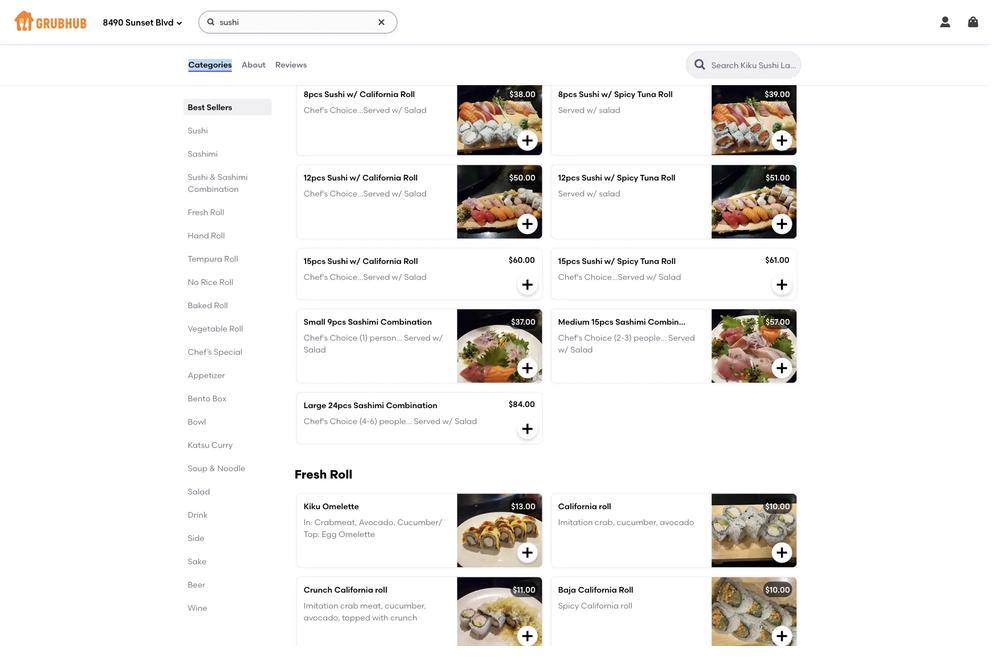 Task type: vqa. For each thing, say whether or not it's contained in the screenshot.


Task type: locate. For each thing, give the bounding box(es) containing it.
combination for chef's choice (1) person... served w/ salad
[[381, 317, 432, 327]]

sashimi for small
[[348, 317, 379, 327]]

1 vertical spatial served w/ salad
[[558, 189, 621, 199]]

1 horizontal spatial roll
[[599, 502, 611, 512]]

salad
[[404, 22, 427, 32], [404, 105, 427, 115], [404, 189, 427, 199], [404, 273, 427, 282], [659, 273, 681, 282], [304, 345, 326, 355], [571, 345, 593, 355], [455, 417, 477, 427], [188, 487, 210, 497]]

imitation down california roll at the right of the page
[[558, 518, 593, 528]]

chef's choice...served w/ salad down 8pcs sushi w/ california roll
[[304, 105, 427, 115]]

omelette
[[322, 502, 359, 512], [339, 530, 375, 539]]

6pcs sushi w/ california roll
[[304, 6, 415, 15]]

1 horizontal spatial people...
[[634, 333, 667, 343]]

0 horizontal spatial 15pcs
[[304, 256, 326, 266]]

8pcs for 8pcs sushi w/ spicy tuna roll
[[558, 89, 577, 99]]

baja
[[558, 585, 576, 595]]

0 horizontal spatial 12pcs
[[304, 173, 325, 183]]

chef's inside "chef's choice (1) person... served w/ salad"
[[304, 333, 328, 343]]

sashimi up 3)
[[616, 317, 646, 327]]

cucumber, up crunch
[[385, 602, 426, 611]]

chef's choice...served w/ salad for 15pcs sushi w/ spicy tuna roll
[[558, 273, 681, 282]]

combination
[[188, 184, 239, 194], [381, 317, 432, 327], [648, 317, 700, 327], [386, 401, 438, 410]]

sushi tab
[[188, 124, 267, 136]]

top:
[[304, 530, 320, 539]]

0 vertical spatial &
[[210, 172, 216, 182]]

chef's for 15pcs sushi w/ spicy tuna roll
[[558, 273, 583, 282]]

choice...served down 8pcs sushi w/ california roll
[[330, 105, 390, 115]]

imitation inside imitation crab meat, cucumber, avocado, topped with crunch
[[304, 602, 338, 611]]

spicy for 15pcs
[[617, 256, 639, 266]]

1 vertical spatial tuna
[[640, 173, 659, 183]]

choice...served
[[330, 22, 390, 32], [330, 105, 390, 115], [330, 189, 390, 199], [330, 273, 390, 282], [585, 273, 645, 282]]

1 vertical spatial omelette
[[339, 530, 375, 539]]

1 vertical spatial cucumber,
[[385, 602, 426, 611]]

roll up meat,
[[375, 585, 387, 595]]

choice...served down 12pcs sushi w/ california roll
[[330, 189, 390, 199]]

chef's choice (4-6) people... served w/ salad
[[304, 417, 477, 427]]

8pcs right $38.00
[[558, 89, 577, 99]]

0 horizontal spatial imitation
[[304, 602, 338, 611]]

2 salad from the top
[[599, 189, 621, 199]]

1 horizontal spatial fresh roll
[[295, 468, 353, 482]]

about button
[[241, 44, 266, 85]]

katsu
[[188, 440, 210, 450]]

8pcs sushi w/ california roll image
[[457, 82, 542, 156]]

(1)
[[359, 333, 368, 343]]

bento box tab
[[188, 393, 267, 405]]

combination up chef's choice (2-3) people... served w/ salad
[[648, 317, 700, 327]]

2 8pcs from the left
[[558, 89, 577, 99]]

sushi
[[324, 6, 345, 15], [324, 89, 345, 99], [579, 89, 600, 99], [188, 126, 208, 135], [188, 172, 208, 182], [327, 173, 348, 183], [582, 173, 602, 183], [328, 256, 348, 266], [582, 256, 603, 266]]

beer tab
[[188, 579, 267, 591]]

fresh roll up hand roll
[[188, 207, 224, 217]]

15pcs sushi w/ spicy tuna roll
[[558, 256, 676, 266]]

small
[[304, 317, 326, 327]]

sushi for 8pcs sushi w/ california roll
[[324, 89, 345, 99]]

fresh up kiku
[[295, 468, 327, 482]]

cucumber, inside imitation crab meat, cucumber, avocado, topped with crunch
[[385, 602, 426, 611]]

0 vertical spatial imitation
[[558, 518, 593, 528]]

served right person... at the left bottom
[[404, 333, 431, 343]]

1 vertical spatial fresh
[[295, 468, 327, 482]]

avocado,
[[304, 613, 340, 623]]

&
[[210, 172, 216, 182], [209, 464, 215, 473]]

sushi for 15pcs sushi w/ spicy tuna roll
[[582, 256, 603, 266]]

choice...served down 6pcs sushi w/ california roll in the left of the page
[[330, 22, 390, 32]]

(4-
[[359, 417, 370, 427]]

combination up chef's choice (4-6) people... served w/ salad
[[386, 401, 438, 410]]

large
[[304, 401, 326, 410]]

0 vertical spatial fresh roll
[[188, 207, 224, 217]]

vegetable roll tab
[[188, 323, 267, 335]]

choice...served down 15pcs sushi w/ california roll
[[330, 273, 390, 282]]

$61.00
[[766, 255, 790, 265]]

special
[[214, 347, 242, 357]]

choice for 24pcs
[[330, 417, 358, 427]]

wine tab
[[188, 602, 267, 614]]

chef's choice...served w/ salad
[[304, 22, 427, 32], [304, 105, 427, 115], [304, 189, 427, 199], [304, 273, 427, 282], [558, 273, 681, 282]]

svg image
[[521, 134, 534, 148], [521, 217, 534, 231], [775, 217, 789, 231], [521, 362, 534, 375], [775, 362, 789, 375], [521, 423, 534, 436], [775, 547, 789, 560], [775, 630, 789, 644]]

2 vertical spatial tuna
[[640, 256, 660, 266]]

sashimi inside sushi & sashimi combination
[[218, 172, 248, 182]]

tuna
[[637, 89, 657, 99], [640, 173, 659, 183], [640, 256, 660, 266]]

chef's up small
[[304, 273, 328, 282]]

8490
[[103, 18, 123, 28]]

vegetable
[[188, 324, 227, 334]]

best sellers
[[188, 102, 232, 112]]

0 horizontal spatial people...
[[379, 417, 412, 427]]

0 horizontal spatial cucumber,
[[385, 602, 426, 611]]

choice left (2-
[[585, 333, 612, 343]]

svg image for 12pcs sushi w/ spicy tuna roll
[[775, 217, 789, 231]]

(2-
[[614, 333, 625, 343]]

salad for 12pcs
[[599, 189, 621, 199]]

kiku omelette
[[304, 502, 359, 512]]

bento
[[188, 394, 210, 403]]

0 horizontal spatial fresh roll
[[188, 207, 224, 217]]

bowl tab
[[188, 416, 267, 428]]

1 horizontal spatial cucumber,
[[617, 518, 658, 528]]

& inside sushi & sashimi combination
[[210, 172, 216, 182]]

chef's for 6pcs sushi w/ california roll
[[304, 22, 328, 32]]

sashimi up sushi & sashimi combination
[[188, 149, 218, 159]]

hand
[[188, 231, 209, 240]]

best sellers tab
[[188, 101, 267, 113]]

combination up the 'fresh roll' tab at the left top of the page
[[188, 184, 239, 194]]

chef's inside chef's choice (2-3) people... served w/ salad
[[558, 333, 583, 343]]

side
[[188, 534, 205, 543]]

chef's for 12pcs sushi w/ california roll
[[304, 189, 328, 199]]

1 12pcs from the left
[[304, 173, 325, 183]]

& down sashimi 'tab'
[[210, 172, 216, 182]]

avocado
[[660, 518, 694, 528]]

chef's down small
[[304, 333, 328, 343]]

chef's choice...served w/ salad for 8pcs sushi w/ california roll
[[304, 105, 427, 115]]

chef's choice...served w/ salad down 6pcs sushi w/ california roll in the left of the page
[[304, 22, 427, 32]]

12pcs sushi w/ california roll image
[[457, 165, 542, 239]]

crab
[[340, 602, 358, 611]]

0 horizontal spatial 8pcs
[[304, 89, 323, 99]]

chef's down medium
[[558, 333, 583, 343]]

15pcs sushi w/ california roll
[[304, 256, 418, 266]]

crunch california roll image
[[457, 578, 542, 647]]

salad inside chef's choice (2-3) people... served w/ salad
[[571, 345, 593, 355]]

baked
[[188, 301, 212, 310]]

served w/ salad down 12pcs sushi w/ spicy tuna roll
[[558, 189, 621, 199]]

sushi for 8pcs sushi w/ spicy tuna roll
[[579, 89, 600, 99]]

w/ inside chef's choice (2-3) people... served w/ salad
[[558, 345, 569, 355]]

1 vertical spatial roll
[[375, 585, 387, 595]]

chef's choice...served w/ salad down the 15pcs sushi w/ spicy tuna roll
[[558, 273, 681, 282]]

salad down 8pcs sushi w/ spicy tuna roll
[[599, 105, 621, 115]]

small 9pcs sashimi combination image
[[457, 310, 542, 383]]

2 $10.00 from the top
[[766, 585, 790, 595]]

choice down 24pcs
[[330, 417, 358, 427]]

6pcs
[[304, 6, 322, 15]]

2 horizontal spatial 15pcs
[[592, 317, 614, 327]]

0 vertical spatial salad
[[599, 105, 621, 115]]

fresh roll up kiku omelette
[[295, 468, 353, 482]]

1 served w/ salad from the top
[[558, 105, 621, 115]]

california
[[360, 6, 399, 15], [360, 89, 399, 99], [363, 173, 401, 183], [363, 256, 402, 266], [558, 502, 597, 512], [334, 585, 373, 595], [578, 585, 617, 595], [581, 602, 619, 611]]

salad down 12pcs sushi w/ spicy tuna roll
[[599, 189, 621, 199]]

baked roll tab
[[188, 299, 267, 311]]

served right 3)
[[669, 333, 695, 343]]

2 vertical spatial roll
[[621, 602, 633, 611]]

choice
[[330, 333, 358, 343], [585, 333, 612, 343], [330, 417, 358, 427]]

combination for chef's choice (4-6) people... served w/ salad
[[386, 401, 438, 410]]

1 vertical spatial salad
[[599, 189, 621, 199]]

spicy
[[614, 89, 636, 99], [617, 173, 638, 183], [617, 256, 639, 266], [558, 602, 579, 611]]

served w/ salad for 12pcs
[[558, 189, 621, 199]]

chef's choice...served w/ salad down 15pcs sushi w/ california roll
[[304, 273, 427, 282]]

chef's choice...served w/ salad for 15pcs sushi w/ california roll
[[304, 273, 427, 282]]

fresh up hand
[[188, 207, 208, 217]]

sashimi down sashimi 'tab'
[[218, 172, 248, 182]]

drink tab
[[188, 509, 267, 521]]

served down 12pcs sushi w/ spicy tuna roll
[[558, 189, 585, 199]]

sashimi for medium
[[616, 317, 646, 327]]

& right soup
[[209, 464, 215, 473]]

tempura roll
[[188, 254, 238, 264]]

1 vertical spatial imitation
[[304, 602, 338, 611]]

sushi for 15pcs sushi w/ california roll
[[328, 256, 348, 266]]

1 horizontal spatial 15pcs
[[558, 256, 580, 266]]

1 vertical spatial &
[[209, 464, 215, 473]]

omelette down avocado,
[[339, 530, 375, 539]]

crunch california roll
[[304, 585, 387, 595]]

chef's down large
[[304, 417, 328, 427]]

1 vertical spatial people...
[[379, 417, 412, 427]]

chef's choice (1) person... served w/ salad
[[304, 333, 443, 355]]

Search Kiku Sushi Larchmont search field
[[711, 60, 798, 70]]

0 horizontal spatial fresh
[[188, 207, 208, 217]]

chef's special
[[188, 347, 242, 357]]

roll down 'baja california roll'
[[621, 602, 633, 611]]

cucumber, right crab, at right
[[617, 518, 658, 528]]

medium 15pcs sashimi combination image
[[712, 310, 797, 383]]

chef's choice...served w/ salad down 12pcs sushi w/ california roll
[[304, 189, 427, 199]]

choice down the 9pcs
[[330, 333, 358, 343]]

imitation for imitation crab meat, cucumber, avocado, topped with crunch
[[304, 602, 338, 611]]

imitation crab meat, cucumber, avocado, topped with crunch
[[304, 602, 426, 623]]

svg image
[[939, 15, 952, 29], [967, 15, 980, 29], [207, 18, 216, 27], [377, 18, 386, 27], [176, 20, 183, 26], [775, 50, 789, 64], [775, 134, 789, 148], [521, 278, 534, 292], [775, 278, 789, 292], [521, 547, 534, 560], [521, 630, 534, 644]]

salad for 8pcs
[[599, 105, 621, 115]]

12pcs sushi w/ spicy tuna roll image
[[712, 165, 797, 239]]

katsu curry
[[188, 440, 233, 450]]

1 horizontal spatial 8pcs
[[558, 89, 577, 99]]

appetizer
[[188, 371, 225, 380]]

bento box
[[188, 394, 226, 403]]

people... right 3)
[[634, 333, 667, 343]]

sake tab
[[188, 556, 267, 568]]

6pcs sushi w/ spicy tuna roll image
[[712, 0, 797, 72]]

0 vertical spatial people...
[[634, 333, 667, 343]]

roll inside tab
[[219, 277, 233, 287]]

served
[[558, 105, 585, 115], [558, 189, 585, 199], [404, 333, 431, 343], [669, 333, 695, 343], [414, 417, 441, 427]]

medium
[[558, 317, 590, 327]]

hand roll tab
[[188, 230, 267, 242]]

sashimi up (1)
[[348, 317, 379, 327]]

search icon image
[[694, 58, 707, 72]]

2 served w/ salad from the top
[[558, 189, 621, 199]]

1 horizontal spatial fresh
[[295, 468, 327, 482]]

sushi & sashimi combination tab
[[188, 171, 267, 195]]

imitation up avocado,
[[304, 602, 338, 611]]

people... inside chef's choice (2-3) people... served w/ salad
[[634, 333, 667, 343]]

sashimi tab
[[188, 148, 267, 160]]

drink
[[188, 510, 208, 520]]

salad tab
[[188, 486, 267, 498]]

12pcs sushi w/ california roll
[[304, 173, 418, 183]]

chef's for 15pcs sushi w/ california roll
[[304, 273, 328, 282]]

omelette up the crabmeat,
[[322, 502, 359, 512]]

sashimi inside 'tab'
[[188, 149, 218, 159]]

choice...served down the 15pcs sushi w/ spicy tuna roll
[[585, 273, 645, 282]]

0 vertical spatial tuna
[[637, 89, 657, 99]]

1 $10.00 from the top
[[766, 502, 790, 512]]

no rice roll
[[188, 277, 233, 287]]

& for noodle
[[209, 464, 215, 473]]

1 horizontal spatial imitation
[[558, 518, 593, 528]]

fresh roll
[[188, 207, 224, 217], [295, 468, 353, 482]]

sashimi up (4- at the bottom left
[[354, 401, 384, 410]]

chef's
[[304, 22, 328, 32], [304, 105, 328, 115], [304, 189, 328, 199], [304, 273, 328, 282], [558, 273, 583, 282], [304, 333, 328, 343], [558, 333, 583, 343], [304, 417, 328, 427]]

chef's special tab
[[188, 346, 267, 358]]

0 vertical spatial omelette
[[322, 502, 359, 512]]

roll
[[599, 502, 611, 512], [375, 585, 387, 595], [621, 602, 633, 611]]

2 12pcs from the left
[[558, 173, 580, 183]]

1 horizontal spatial 12pcs
[[558, 173, 580, 183]]

chef's down 6pcs
[[304, 22, 328, 32]]

svg image for baja california roll
[[775, 630, 789, 644]]

chef's up medium
[[558, 273, 583, 282]]

3)
[[625, 333, 632, 343]]

0 vertical spatial $10.00
[[766, 502, 790, 512]]

$10.00 for spicy california roll
[[766, 585, 790, 595]]

8pcs down reviews button
[[304, 89, 323, 99]]

$10.00
[[766, 502, 790, 512], [766, 585, 790, 595]]

served w/ salad for 8pcs
[[558, 105, 621, 115]]

choice...served for 12pcs sushi w/ california roll
[[330, 189, 390, 199]]

people...
[[634, 333, 667, 343], [379, 417, 412, 427]]

spicy for 12pcs
[[617, 173, 638, 183]]

meat,
[[360, 602, 383, 611]]

chef's down 12pcs sushi w/ california roll
[[304, 189, 328, 199]]

roll up crab, at right
[[599, 502, 611, 512]]

0 vertical spatial fresh
[[188, 207, 208, 217]]

0 vertical spatial served w/ salad
[[558, 105, 621, 115]]

1 8pcs from the left
[[304, 89, 323, 99]]

svg image for medium 15pcs sashimi combination
[[775, 362, 789, 375]]

0 horizontal spatial roll
[[375, 585, 387, 595]]

blvd
[[156, 18, 174, 28]]

2 horizontal spatial roll
[[621, 602, 633, 611]]

choice inside "chef's choice (1) person... served w/ salad"
[[330, 333, 358, 343]]

choice inside chef's choice (2-3) people... served w/ salad
[[585, 333, 612, 343]]

imitation for imitation crab, cucumber, avocado
[[558, 518, 593, 528]]

1 salad from the top
[[599, 105, 621, 115]]

combination up person... at the left bottom
[[381, 317, 432, 327]]

$13.00
[[511, 502, 536, 512]]

roll
[[400, 6, 415, 15], [401, 89, 415, 99], [658, 89, 673, 99], [403, 173, 418, 183], [661, 173, 676, 183], [210, 207, 224, 217], [211, 231, 225, 240], [224, 254, 238, 264], [404, 256, 418, 266], [661, 256, 676, 266], [219, 277, 233, 287], [214, 301, 228, 310], [229, 324, 243, 334], [330, 468, 353, 482], [619, 585, 634, 595]]

0 vertical spatial cucumber,
[[617, 518, 658, 528]]

people... right '6)'
[[379, 417, 412, 427]]

wine
[[188, 604, 207, 613]]

& inside tab
[[209, 464, 215, 473]]

chef's down 8pcs sushi w/ california roll
[[304, 105, 328, 115]]

choice for 15pcs
[[585, 333, 612, 343]]

6pcs sushi w/ california roll image
[[457, 0, 542, 72]]

served inside chef's choice (2-3) people... served w/ salad
[[669, 333, 695, 343]]

1 vertical spatial $10.00
[[766, 585, 790, 595]]

sushi for 12pcs sushi w/ california roll
[[327, 173, 348, 183]]

people... for 6)
[[379, 417, 412, 427]]

served w/ salad down 8pcs sushi w/ spicy tuna roll
[[558, 105, 621, 115]]



Task type: describe. For each thing, give the bounding box(es) containing it.
soup & noodle tab
[[188, 463, 267, 475]]

chef's choice...served w/ salad for 6pcs sushi w/ california roll
[[304, 22, 427, 32]]

combination inside sushi & sashimi combination
[[188, 184, 239, 194]]

chef's for large 24pcs sashimi combination
[[304, 417, 328, 427]]

spicy california roll
[[558, 602, 633, 611]]

roll for crunch california roll
[[375, 585, 387, 595]]

svg image for large 24pcs sashimi combination
[[521, 423, 534, 436]]

$51.00
[[766, 173, 790, 183]]

0 vertical spatial roll
[[599, 502, 611, 512]]

24pcs
[[328, 401, 352, 410]]

noodle
[[217, 464, 245, 473]]

served inside "chef's choice (1) person... served w/ salad"
[[404, 333, 431, 343]]

chef's
[[188, 347, 212, 357]]

no rice roll tab
[[188, 276, 267, 288]]

crunch
[[390, 613, 417, 623]]

sushi & sashimi combination
[[188, 172, 248, 194]]

15pcs for 15pcs sushi w/ california roll
[[304, 256, 326, 266]]

svg image for california roll
[[775, 547, 789, 560]]

kiku
[[304, 502, 321, 512]]

with
[[372, 613, 389, 623]]

omelette inside in: crabmeat, avocado, cucumber/ top: egg omelette
[[339, 530, 375, 539]]

tempura
[[188, 254, 222, 264]]

sellers
[[207, 102, 232, 112]]

hand roll
[[188, 231, 225, 240]]

no
[[188, 277, 199, 287]]

about
[[242, 60, 266, 70]]

8pcs for 8pcs sushi w/ california roll
[[304, 89, 323, 99]]

8pcs sushi w/ california roll
[[304, 89, 415, 99]]

roll for spicy california roll
[[621, 602, 633, 611]]

curry
[[211, 440, 233, 450]]

choice...served for 15pcs sushi w/ spicy tuna roll
[[585, 273, 645, 282]]

1 vertical spatial fresh roll
[[295, 468, 353, 482]]

& for sashimi
[[210, 172, 216, 182]]

Search for food, convenience, alcohol... search field
[[199, 11, 398, 34]]

side tab
[[188, 532, 267, 544]]

choice for 9pcs
[[330, 333, 358, 343]]

soup & noodle
[[188, 464, 245, 473]]

chef's for 8pcs sushi w/ california roll
[[304, 105, 328, 115]]

12pcs for 12pcs sushi w/ california roll
[[304, 173, 325, 183]]

tuna for 12pcs sushi w/ spicy tuna roll
[[640, 173, 659, 183]]

$10.00 for imitation crab, cucumber, avocado
[[766, 502, 790, 512]]

w/ inside "chef's choice (1) person... served w/ salad"
[[433, 333, 443, 343]]

person...
[[370, 333, 402, 343]]

$60.00
[[509, 255, 535, 265]]

california roll
[[558, 502, 611, 512]]

people... for 3)
[[634, 333, 667, 343]]

chef's for medium 15pcs sashimi combination
[[558, 333, 583, 343]]

salad inside "chef's choice (1) person... served w/ salad"
[[304, 345, 326, 355]]

12pcs sushi w/ spicy tuna roll
[[558, 173, 676, 183]]

salad inside tab
[[188, 487, 210, 497]]

$37.00
[[511, 317, 536, 327]]

crunch
[[304, 585, 332, 595]]

in:
[[304, 518, 313, 528]]

$84.00
[[509, 400, 535, 409]]

8490 sunset blvd
[[103, 18, 174, 28]]

8pcs sushi w/ spicy tuna roll
[[558, 89, 673, 99]]

sashimi for large
[[354, 401, 384, 410]]

vegetable roll
[[188, 324, 243, 334]]

$38.00
[[510, 89, 536, 99]]

12pcs for 12pcs sushi w/ spicy tuna roll
[[558, 173, 580, 183]]

sunset
[[126, 18, 154, 28]]

kiku omelette image
[[457, 494, 542, 568]]

categories
[[188, 60, 232, 70]]

soup
[[188, 464, 208, 473]]

svg image for small 9pcs sashimi combination
[[521, 362, 534, 375]]

topped
[[342, 613, 370, 623]]

baja california roll
[[558, 585, 634, 595]]

appetizer tab
[[188, 369, 267, 381]]

fresh inside tab
[[188, 207, 208, 217]]

beer
[[188, 580, 205, 590]]

in: crabmeat, avocado, cucumber/ top: egg omelette
[[304, 518, 443, 539]]

box
[[212, 394, 226, 403]]

crab,
[[595, 518, 615, 528]]

sushi for 12pcs sushi w/ spicy tuna roll
[[582, 173, 602, 183]]

choice...served for 8pcs sushi w/ california roll
[[330, 105, 390, 115]]

avocado,
[[359, 518, 395, 528]]

rice
[[201, 277, 217, 287]]

imitation crab, cucumber, avocado
[[558, 518, 694, 528]]

baja california roll image
[[712, 578, 797, 647]]

chef's for small 9pcs sashimi combination
[[304, 333, 328, 343]]

crabmeat,
[[315, 518, 357, 528]]

cucumber/
[[397, 518, 443, 528]]

sushi for 6pcs sushi w/ california roll
[[324, 6, 345, 15]]

reviews button
[[275, 44, 308, 85]]

choice...served for 6pcs sushi w/ california roll
[[330, 22, 390, 32]]

fresh roll tab
[[188, 206, 267, 218]]

served right '6)'
[[414, 417, 441, 427]]

categories button
[[188, 44, 233, 85]]

roll inside "tab"
[[224, 254, 238, 264]]

spicy for 8pcs
[[614, 89, 636, 99]]

bowl
[[188, 417, 206, 427]]

served down 8pcs sushi w/ spicy tuna roll
[[558, 105, 585, 115]]

$57.00
[[766, 317, 790, 327]]

small 9pcs sashimi combination
[[304, 317, 432, 327]]

tempura roll tab
[[188, 253, 267, 265]]

medium 15pcs sashimi combination
[[558, 317, 700, 327]]

9pcs
[[327, 317, 346, 327]]

tuna for 8pcs sushi w/ spicy tuna roll
[[637, 89, 657, 99]]

$11.00
[[513, 585, 536, 595]]

combination for chef's choice (2-3) people... served w/ salad
[[648, 317, 700, 327]]

sake
[[188, 557, 207, 567]]

choice...served for 15pcs sushi w/ california roll
[[330, 273, 390, 282]]

large 24pcs sashimi combination
[[304, 401, 438, 410]]

sushi inside sushi & sashimi combination
[[188, 172, 208, 182]]

california roll image
[[712, 494, 797, 568]]

8pcs sushi w/ spicy tuna roll image
[[712, 82, 797, 156]]

katsu curry tab
[[188, 439, 267, 451]]

svg image for 8pcs sushi w/ california roll
[[521, 134, 534, 148]]

tuna for 15pcs sushi w/ spicy tuna roll
[[640, 256, 660, 266]]

main navigation navigation
[[0, 0, 989, 44]]

reviews
[[275, 60, 307, 70]]

15pcs for 15pcs sushi w/ spicy tuna roll
[[558, 256, 580, 266]]

fresh roll inside the 'fresh roll' tab
[[188, 207, 224, 217]]

$39.00
[[765, 89, 790, 99]]

svg image for 12pcs sushi w/ california roll
[[521, 217, 534, 231]]

best
[[188, 102, 205, 112]]

chef's choice...served w/ salad for 12pcs sushi w/ california roll
[[304, 189, 427, 199]]

chef's choice (2-3) people... served w/ salad
[[558, 333, 695, 355]]

$50.00
[[509, 173, 536, 183]]



